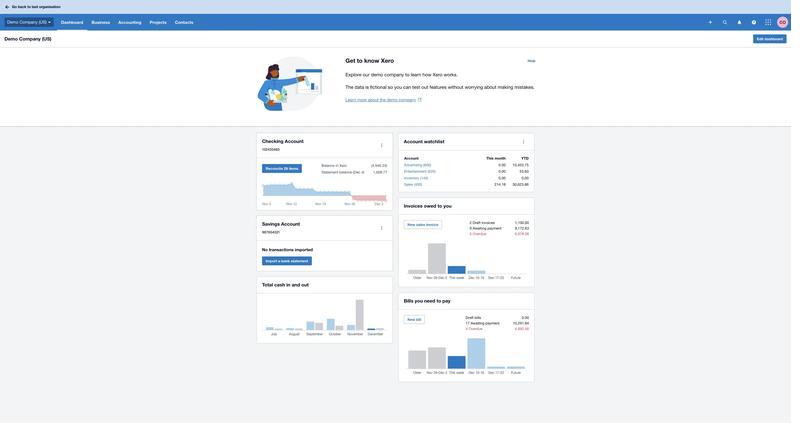 Task type: describe. For each thing, give the bounding box(es) containing it.
hide
[[528, 59, 536, 63]]

invoices owed to you
[[404, 203, 452, 209]]

4 overdue link
[[466, 327, 482, 331]]

account right savings
[[281, 221, 300, 227]]

(dec
[[353, 170, 360, 175]]

import a bank statement link
[[262, 257, 312, 266]]

learn
[[411, 72, 421, 78]]

manage menu toggle image
[[376, 140, 387, 151]]

sales (400)
[[404, 183, 422, 187]]

10,291.84 link
[[513, 322, 529, 326]]

checking account
[[262, 138, 304, 144]]

sales
[[416, 223, 425, 227]]

6,978.08 link
[[515, 232, 529, 236]]

1 vertical spatial draft
[[466, 316, 474, 320]]

30,623.86 link
[[513, 183, 529, 187]]

svg image inside demo company (us) popup button
[[48, 22, 51, 23]]

watchlist overflow menu toggle image
[[518, 136, 529, 147]]

0.00 up 10,291.84
[[522, 316, 529, 320]]

invoices owed to you link
[[404, 202, 452, 210]]

0 horizontal spatial in
[[286, 282, 290, 288]]

svg image inside go back to last organisation link
[[5, 5, 9, 9]]

know
[[364, 57, 379, 64]]

bills
[[404, 298, 413, 304]]

go back to last organisation
[[12, 5, 60, 9]]

6,978.08
[[515, 232, 529, 236]]

5 overdue
[[470, 232, 486, 236]]

go back to last organisation link
[[3, 2, 64, 12]]

no
[[262, 247, 268, 252]]

4,692.56 link
[[515, 327, 529, 331]]

demo inside intro banner body element
[[371, 72, 383, 78]]

10,291.84
[[513, 322, 529, 326]]

edit dashboard button
[[753, 34, 787, 43]]

contacts
[[175, 20, 193, 25]]

features
[[430, 85, 447, 90]]

bank
[[281, 259, 290, 264]]

this
[[486, 156, 494, 161]]

new bill button
[[404, 316, 425, 324]]

statement balance (dec 4)
[[322, 170, 364, 175]]

to right get
[[357, 57, 363, 64]]

intro banner body element
[[346, 71, 539, 91]]

total cash in and out link
[[262, 281, 309, 289]]

(140)
[[420, 176, 428, 180]]

dashboard link
[[57, 14, 87, 31]]

import a bank statement
[[266, 259, 308, 264]]

new sales invoice
[[408, 223, 438, 227]]

contacts button
[[171, 14, 198, 31]]

accounting
[[118, 20, 141, 25]]

can
[[403, 85, 411, 90]]

this month
[[486, 156, 506, 161]]

draft bills
[[466, 316, 481, 320]]

explore our demo company to learn how xero works.
[[346, 72, 458, 78]]

5 overdue link
[[470, 232, 486, 236]]

no transactions imported
[[262, 247, 313, 252]]

balance
[[339, 170, 352, 175]]

account watchlist
[[404, 139, 444, 145]]

invoice
[[426, 223, 438, 227]]

to inside intro banner body element
[[405, 72, 410, 78]]

214.18
[[495, 183, 506, 187]]

more
[[357, 98, 367, 102]]

9,172.63 link
[[515, 227, 529, 231]]

cash
[[274, 282, 285, 288]]

out inside intro banner body element
[[422, 85, 428, 90]]

you inside intro banner body element
[[394, 85, 402, 90]]

1,100.00 link
[[515, 221, 529, 225]]

2
[[470, 221, 472, 225]]

the
[[346, 85, 353, 90]]

owed
[[424, 203, 436, 209]]

214.18 link
[[495, 183, 506, 187]]

demo company (us) inside popup button
[[7, 20, 47, 24]]

go
[[12, 5, 17, 9]]

2 horizontal spatial you
[[443, 203, 452, 209]]

to right owed
[[438, 203, 442, 209]]

last
[[32, 5, 38, 9]]

4 overdue
[[466, 327, 482, 331]]

business button
[[87, 14, 114, 31]]

1 vertical spatial company
[[19, 36, 41, 42]]

mistakes.
[[515, 85, 535, 90]]

4)
[[361, 170, 364, 175]]

learn more about the demo company
[[346, 98, 416, 102]]

statement
[[291, 259, 308, 264]]

company inside popup button
[[20, 20, 38, 24]]

10,453.75
[[513, 163, 529, 167]]

projects button
[[146, 14, 171, 31]]

co button
[[777, 14, 791, 31]]

advertising (600)
[[404, 163, 431, 167]]

the
[[380, 98, 386, 102]]

new for new bill
[[408, 318, 415, 322]]

learn
[[346, 98, 356, 102]]

ytd
[[521, 156, 529, 161]]

checking
[[262, 138, 283, 144]]

edit dashboard
[[757, 37, 783, 41]]

inventory (140) link
[[404, 176, 428, 180]]



Task type: locate. For each thing, give the bounding box(es) containing it.
demo company (us) down demo company (us) popup button
[[4, 36, 51, 42]]

account inside account watchlist link
[[404, 139, 423, 145]]

how
[[423, 72, 431, 78]]

you right bills
[[415, 298, 423, 304]]

our
[[363, 72, 370, 78]]

about inside intro banner body element
[[484, 85, 497, 90]]

awaiting for invoices owed to you
[[473, 227, 487, 231]]

xero right 'know'
[[381, 57, 394, 64]]

balance
[[322, 164, 335, 168]]

inventory
[[404, 176, 419, 180]]

draft
[[473, 221, 481, 225], [466, 316, 474, 320]]

0 vertical spatial demo
[[371, 72, 383, 78]]

overdue
[[473, 232, 486, 236], [469, 327, 482, 331]]

0.00 link down 53.60
[[522, 176, 529, 180]]

you inside "link"
[[415, 298, 423, 304]]

17 awaiting payment
[[466, 322, 500, 326]]

2 vertical spatial xero
[[340, 164, 347, 168]]

2 draft invoices link
[[470, 221, 495, 225]]

account watchlist link
[[404, 138, 444, 146]]

draft up 17
[[466, 316, 474, 320]]

demo right our
[[371, 72, 383, 78]]

banner containing co
[[0, 0, 791, 31]]

0.00 link
[[499, 163, 506, 167], [499, 170, 506, 174], [499, 176, 506, 180], [522, 176, 529, 180], [522, 316, 529, 320]]

1 vertical spatial in
[[286, 282, 290, 288]]

1 vertical spatial demo company (us)
[[4, 36, 51, 42]]

1 vertical spatial you
[[443, 203, 452, 209]]

making
[[498, 85, 513, 90]]

payment for bills you need to pay
[[486, 322, 500, 326]]

edit
[[757, 37, 764, 41]]

0.00 down month
[[499, 163, 506, 167]]

0 horizontal spatial out
[[301, 282, 309, 288]]

0.00 link down month
[[499, 163, 506, 167]]

0.00 link for 10,453.75
[[499, 163, 506, 167]]

demo right the
[[387, 98, 398, 102]]

1 new from the top
[[408, 223, 415, 227]]

0 vertical spatial in
[[336, 164, 339, 168]]

demo down 'go'
[[7, 20, 18, 24]]

watchlist
[[424, 139, 444, 145]]

account left watchlist
[[404, 139, 423, 145]]

5
[[470, 232, 472, 236]]

1 vertical spatial out
[[301, 282, 309, 288]]

1 horizontal spatial in
[[336, 164, 339, 168]]

1 vertical spatial xero
[[433, 72, 442, 78]]

xero right "how"
[[433, 72, 442, 78]]

new left sales
[[408, 223, 415, 227]]

entertainment (620)
[[404, 170, 436, 174]]

0 horizontal spatial about
[[368, 98, 379, 102]]

to left learn
[[405, 72, 410, 78]]

9
[[470, 227, 472, 231]]

advertising (600) link
[[404, 163, 431, 167]]

0 vertical spatial company
[[384, 72, 404, 78]]

(us) down demo company (us) popup button
[[42, 36, 51, 42]]

company left opens in a new tab image
[[399, 98, 416, 102]]

demo
[[371, 72, 383, 78], [387, 98, 398, 102]]

1 vertical spatial company
[[399, 98, 416, 102]]

overdue for invoices owed to you
[[473, 232, 486, 236]]

you right so
[[394, 85, 402, 90]]

company inside intro banner body element
[[384, 72, 404, 78]]

transactions
[[269, 247, 294, 252]]

0 vertical spatial you
[[394, 85, 402, 90]]

organisation
[[39, 5, 60, 9]]

0 horizontal spatial xero
[[340, 164, 347, 168]]

person setting up the dashboard image
[[234, 56, 346, 118]]

you right owed
[[443, 203, 452, 209]]

0.00 link up 214.18 link
[[499, 176, 506, 180]]

1,608.77
[[372, 170, 387, 175]]

awaiting down bills
[[471, 322, 485, 326]]

1 horizontal spatial you
[[415, 298, 423, 304]]

in up statement balance (dec 4)
[[336, 164, 339, 168]]

dashboard
[[765, 37, 783, 41]]

demo down demo company (us) popup button
[[4, 36, 18, 42]]

reconcile 29 items button
[[262, 164, 302, 173]]

0.00 for 53.60
[[499, 170, 506, 174]]

about left the
[[368, 98, 379, 102]]

0.00 up 214.18 link
[[499, 176, 506, 180]]

1 horizontal spatial out
[[422, 85, 428, 90]]

company down go back to last organisation link
[[20, 20, 38, 24]]

opens in a new tab image
[[418, 98, 422, 101]]

to inside "link"
[[437, 298, 441, 304]]

0.00
[[499, 163, 506, 167], [499, 170, 506, 174], [499, 176, 506, 180], [522, 176, 529, 180], [522, 316, 529, 320]]

0.00 down 53.60
[[522, 176, 529, 180]]

to left last at left top
[[27, 5, 31, 9]]

pay
[[443, 298, 451, 304]]

0 vertical spatial company
[[20, 20, 38, 24]]

overdue for bills you need to pay
[[469, 327, 482, 331]]

overdue down 9 awaiting payment
[[473, 232, 486, 236]]

to left pay
[[437, 298, 441, 304]]

demo
[[7, 20, 18, 24], [4, 36, 18, 42]]

0 vertical spatial new
[[408, 223, 415, 227]]

0 horizontal spatial demo
[[371, 72, 383, 78]]

dashboard
[[61, 20, 83, 25]]

company down demo company (us) popup button
[[19, 36, 41, 42]]

manage menu toggle image
[[376, 223, 387, 234]]

1 vertical spatial demo
[[4, 36, 18, 42]]

hide button
[[524, 56, 539, 65]]

awaiting for bills you need to pay
[[471, 322, 485, 326]]

0 vertical spatial awaiting
[[473, 227, 487, 231]]

0.00 link for 0.00
[[499, 176, 506, 180]]

demo inside popup button
[[7, 20, 18, 24]]

(us) down 'go back to last organisation'
[[39, 20, 47, 24]]

you
[[394, 85, 402, 90], [443, 203, 452, 209], [415, 298, 423, 304]]

overdue right 4
[[469, 327, 482, 331]]

0 vertical spatial about
[[484, 85, 497, 90]]

out right test
[[422, 85, 428, 90]]

account up advertising
[[404, 156, 419, 161]]

entertainment
[[404, 170, 427, 174]]

4,692.56
[[515, 327, 529, 331]]

(us) inside popup button
[[39, 20, 47, 24]]

0.00 up "214.18"
[[499, 170, 506, 174]]

awaiting
[[473, 227, 487, 231], [471, 322, 485, 326]]

invoices
[[404, 203, 423, 209]]

out right and
[[301, 282, 309, 288]]

1 horizontal spatial svg image
[[709, 21, 712, 24]]

bills
[[475, 316, 481, 320]]

0.00 for 10,453.75
[[499, 163, 506, 167]]

new bill
[[408, 318, 421, 322]]

business
[[92, 20, 110, 25]]

new left bill
[[408, 318, 415, 322]]

payment for invoices owed to you
[[488, 227, 502, 231]]

and
[[292, 282, 300, 288]]

(400)
[[414, 183, 422, 187]]

test
[[412, 85, 420, 90]]

132435465
[[262, 147, 280, 152]]

1 vertical spatial overdue
[[469, 327, 482, 331]]

0 vertical spatial out
[[422, 85, 428, 90]]

1 vertical spatial new
[[408, 318, 415, 322]]

2 draft invoices
[[470, 221, 495, 225]]

2 horizontal spatial xero
[[433, 72, 442, 78]]

items
[[289, 167, 298, 171]]

reconcile 29 items
[[266, 167, 298, 171]]

29
[[284, 167, 288, 171]]

2 horizontal spatial svg image
[[723, 20, 727, 24]]

company up so
[[384, 72, 404, 78]]

draft right 2
[[473, 221, 481, 225]]

0 vertical spatial demo company (us)
[[7, 20, 47, 24]]

1 horizontal spatial demo
[[387, 98, 398, 102]]

about left making
[[484, 85, 497, 90]]

10,453.75 link
[[513, 163, 529, 167]]

bills you need to pay
[[404, 298, 451, 304]]

is
[[365, 85, 369, 90]]

savings account
[[262, 221, 300, 227]]

demo company (us) button
[[0, 14, 57, 31]]

month
[[495, 156, 506, 161]]

data
[[355, 85, 364, 90]]

new
[[408, 223, 415, 227], [408, 318, 415, 322]]

2 vertical spatial you
[[415, 298, 423, 304]]

svg image
[[766, 19, 771, 25], [738, 20, 741, 24], [752, 20, 756, 24], [48, 22, 51, 23]]

total cash in and out
[[262, 282, 309, 288]]

need
[[424, 298, 435, 304]]

0 vertical spatial xero
[[381, 57, 394, 64]]

1 vertical spatial payment
[[486, 322, 500, 326]]

svg image
[[5, 5, 9, 9], [723, 20, 727, 24], [709, 21, 712, 24]]

projects
[[150, 20, 167, 25]]

0.00 link up 10,291.84
[[522, 316, 529, 320]]

back
[[18, 5, 26, 9]]

30,623.86
[[513, 183, 529, 187]]

1 horizontal spatial xero
[[381, 57, 394, 64]]

fictional
[[370, 85, 387, 90]]

0.00 for 0.00
[[499, 176, 506, 180]]

0 horizontal spatial you
[[394, 85, 402, 90]]

0 vertical spatial (us)
[[39, 20, 47, 24]]

xero inside intro banner body element
[[433, 72, 442, 78]]

53.60 link
[[520, 170, 529, 174]]

sales
[[404, 183, 413, 187]]

0 vertical spatial payment
[[488, 227, 502, 231]]

banner
[[0, 0, 791, 31]]

1 vertical spatial about
[[368, 98, 379, 102]]

0 vertical spatial overdue
[[473, 232, 486, 236]]

0.00 link for 53.60
[[499, 170, 506, 174]]

0 horizontal spatial svg image
[[5, 5, 9, 9]]

awaiting up '5 overdue'
[[473, 227, 487, 231]]

co
[[780, 20, 786, 25]]

1 vertical spatial demo
[[387, 98, 398, 102]]

0 vertical spatial draft
[[473, 221, 481, 225]]

demo company (us) down back
[[7, 20, 47, 24]]

0 vertical spatial demo
[[7, 20, 18, 24]]

out
[[422, 85, 428, 90], [301, 282, 309, 288]]

imported
[[295, 247, 313, 252]]

0.00 link up "214.18"
[[499, 170, 506, 174]]

9 awaiting payment link
[[470, 227, 502, 231]]

to
[[27, 5, 31, 9], [357, 57, 363, 64], [405, 72, 410, 78], [438, 203, 442, 209], [437, 298, 441, 304]]

account right checking
[[285, 138, 304, 144]]

to inside banner
[[27, 5, 31, 9]]

new for new sales invoice
[[408, 223, 415, 227]]

worrying
[[465, 85, 483, 90]]

get to know xero
[[346, 57, 394, 64]]

without
[[448, 85, 464, 90]]

1 vertical spatial awaiting
[[471, 322, 485, 326]]

2 new from the top
[[408, 318, 415, 322]]

(600)
[[423, 163, 431, 167]]

xero up statement balance (dec 4)
[[340, 164, 347, 168]]

1 horizontal spatial about
[[484, 85, 497, 90]]

4
[[466, 327, 468, 331]]

1 vertical spatial (us)
[[42, 36, 51, 42]]

advertising
[[404, 163, 422, 167]]

in left and
[[286, 282, 290, 288]]

reconcile
[[266, 167, 283, 171]]



Task type: vqa. For each thing, say whether or not it's contained in the screenshot.


